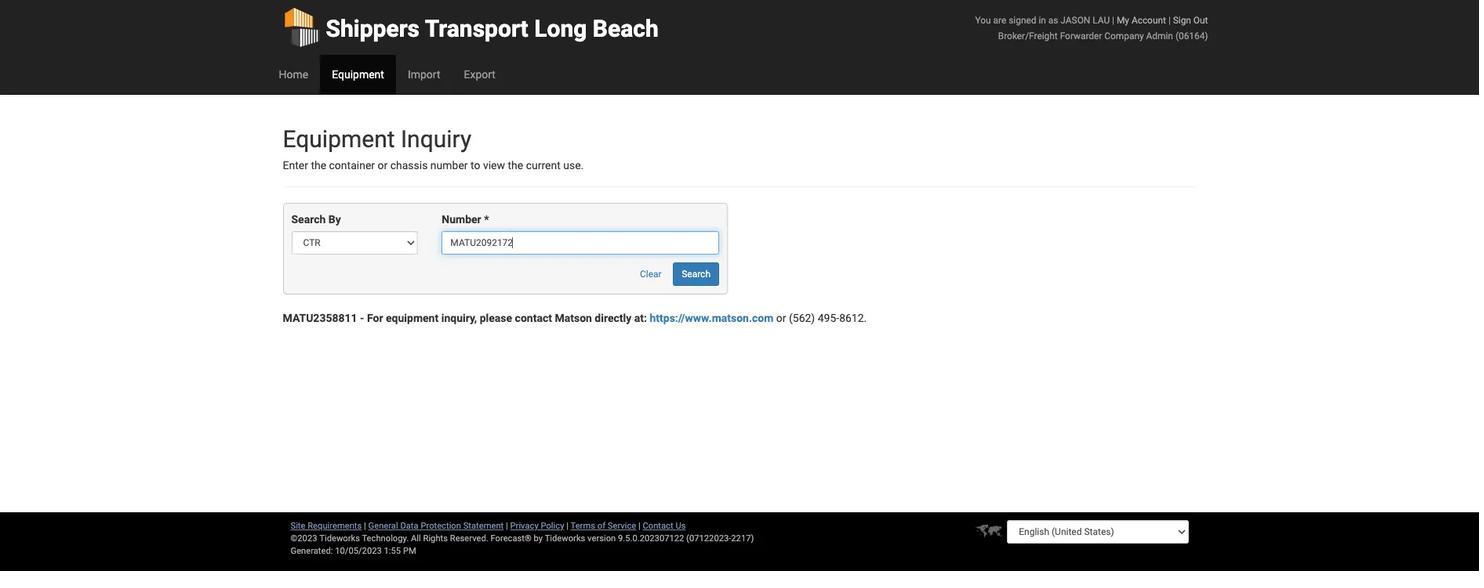 Task type: locate. For each thing, give the bounding box(es) containing it.
|
[[1113, 15, 1115, 26], [1169, 15, 1171, 26], [364, 522, 366, 532], [506, 522, 508, 532], [567, 522, 569, 532], [639, 522, 641, 532]]

the
[[311, 159, 326, 172], [508, 159, 523, 172]]

matu2358811
[[283, 313, 357, 325]]

use.
[[563, 159, 584, 172]]

for
[[367, 313, 383, 325]]

equipment
[[386, 313, 439, 325]]

site requirements link
[[291, 522, 362, 532]]

or inside equipment inquiry enter the container or chassis number to view the current use.
[[378, 159, 388, 172]]

you
[[976, 15, 991, 26]]

contact
[[643, 522, 674, 532]]

| left my on the top right
[[1113, 15, 1115, 26]]

in
[[1039, 15, 1046, 26]]

signed
[[1009, 15, 1037, 26]]

admin
[[1147, 31, 1174, 42]]

search right clear
[[682, 269, 711, 280]]

tideworks
[[545, 534, 586, 544]]

| up forecast®
[[506, 522, 508, 532]]

equipment inside popup button
[[332, 68, 384, 81]]

shippers transport long beach
[[326, 15, 659, 42]]

shippers transport long beach link
[[283, 0, 659, 55]]

search inside button
[[682, 269, 711, 280]]

1 horizontal spatial the
[[508, 159, 523, 172]]

shippers
[[326, 15, 420, 42]]

0 horizontal spatial or
[[378, 159, 388, 172]]

clear
[[640, 269, 662, 280]]

site requirements | general data protection statement | privacy policy | terms of service | contact us ©2023 tideworks technology. all rights reserved. forecast® by tideworks version 9.5.0.202307122 (07122023-2217) generated: 10/05/2023 1:55 pm
[[291, 522, 754, 557]]

inquiry
[[401, 126, 472, 153]]

0 horizontal spatial the
[[311, 159, 326, 172]]

broker/freight
[[999, 31, 1058, 42]]

clear button
[[632, 263, 671, 287]]

0 horizontal spatial search
[[291, 214, 326, 226]]

2217)
[[731, 534, 754, 544]]

requirements
[[308, 522, 362, 532]]

export button
[[452, 55, 507, 94]]

matu2358811 - for equipment inquiry, please contact matson directly at: https://www.matson.com or (562) 495-8612.
[[283, 313, 867, 325]]

generated:
[[291, 547, 333, 557]]

contact
[[515, 313, 552, 325]]

0 vertical spatial or
[[378, 159, 388, 172]]

Number * text field
[[442, 232, 719, 255]]

equipment up the container at the left of the page
[[283, 126, 395, 153]]

company
[[1105, 31, 1144, 42]]

import button
[[396, 55, 452, 94]]

search
[[291, 214, 326, 226], [682, 269, 711, 280]]

0 vertical spatial search
[[291, 214, 326, 226]]

directly
[[595, 313, 632, 325]]

all
[[411, 534, 421, 544]]

us
[[676, 522, 686, 532]]

my
[[1117, 15, 1130, 26]]

1 horizontal spatial search
[[682, 269, 711, 280]]

0 vertical spatial equipment
[[332, 68, 384, 81]]

1 vertical spatial search
[[682, 269, 711, 280]]

inquiry,
[[441, 313, 477, 325]]

forwarder
[[1060, 31, 1103, 42]]

the right the view
[[508, 159, 523, 172]]

sign out link
[[1173, 15, 1209, 26]]

equipment down shippers
[[332, 68, 384, 81]]

or left chassis
[[378, 159, 388, 172]]

equipment inside equipment inquiry enter the container or chassis number to view the current use.
[[283, 126, 395, 153]]

matson
[[555, 313, 592, 325]]

2 the from the left
[[508, 159, 523, 172]]

import
[[408, 68, 440, 81]]

search left "by"
[[291, 214, 326, 226]]

1 vertical spatial equipment
[[283, 126, 395, 153]]

or left (562)
[[777, 313, 787, 325]]

or
[[378, 159, 388, 172], [777, 313, 787, 325]]

the right enter
[[311, 159, 326, 172]]

https://www.matson.com
[[650, 313, 774, 325]]

1 vertical spatial or
[[777, 313, 787, 325]]

equipment
[[332, 68, 384, 81], [283, 126, 395, 153]]



Task type: vqa. For each thing, say whether or not it's contained in the screenshot.
'to'
yes



Task type: describe. For each thing, give the bounding box(es) containing it.
general data protection statement link
[[368, 522, 504, 532]]

sign
[[1173, 15, 1192, 26]]

1:55
[[384, 547, 401, 557]]

by
[[534, 534, 543, 544]]

home
[[279, 68, 308, 81]]

you are signed in as jason lau | my account | sign out broker/freight forwarder company admin (06164)
[[976, 15, 1209, 42]]

by
[[329, 214, 341, 226]]

technology.
[[362, 534, 409, 544]]

search button
[[673, 263, 719, 287]]

container
[[329, 159, 375, 172]]

1 the from the left
[[311, 159, 326, 172]]

| left "general"
[[364, 522, 366, 532]]

of
[[598, 522, 606, 532]]

lau
[[1093, 15, 1110, 26]]

equipment button
[[320, 55, 396, 94]]

(562)
[[789, 313, 815, 325]]

site
[[291, 522, 306, 532]]

general
[[368, 522, 398, 532]]

-
[[360, 313, 364, 325]]

statement
[[463, 522, 504, 532]]

8612.
[[840, 313, 867, 325]]

(07122023-
[[687, 534, 731, 544]]

are
[[994, 15, 1007, 26]]

contact us link
[[643, 522, 686, 532]]

| up 9.5.0.202307122
[[639, 522, 641, 532]]

search by
[[291, 214, 341, 226]]

reserved.
[[450, 534, 489, 544]]

service
[[608, 522, 636, 532]]

©2023 tideworks
[[291, 534, 360, 544]]

current
[[526, 159, 561, 172]]

495-
[[818, 313, 840, 325]]

equipment inquiry enter the container or chassis number to view the current use.
[[283, 126, 584, 172]]

equipment for equipment inquiry enter the container or chassis number to view the current use.
[[283, 126, 395, 153]]

1 horizontal spatial or
[[777, 313, 787, 325]]

| left the sign
[[1169, 15, 1171, 26]]

data
[[400, 522, 419, 532]]

terms
[[571, 522, 595, 532]]

at:
[[634, 313, 647, 325]]

9.5.0.202307122
[[618, 534, 684, 544]]

please
[[480, 313, 512, 325]]

enter
[[283, 159, 308, 172]]

https://www.matson.com link
[[650, 313, 774, 325]]

view
[[483, 159, 505, 172]]

forecast®
[[491, 534, 532, 544]]

protection
[[421, 522, 461, 532]]

export
[[464, 68, 496, 81]]

number
[[442, 214, 481, 226]]

to
[[471, 159, 481, 172]]

policy
[[541, 522, 564, 532]]

pm
[[403, 547, 416, 557]]

number *
[[442, 214, 489, 226]]

| up the tideworks
[[567, 522, 569, 532]]

number
[[431, 159, 468, 172]]

version
[[588, 534, 616, 544]]

as
[[1049, 15, 1059, 26]]

*
[[484, 214, 489, 226]]

jason
[[1061, 15, 1091, 26]]

long
[[534, 15, 587, 42]]

(06164)
[[1176, 31, 1209, 42]]

chassis
[[390, 159, 428, 172]]

account
[[1132, 15, 1167, 26]]

beach
[[593, 15, 659, 42]]

search for search
[[682, 269, 711, 280]]

terms of service link
[[571, 522, 636, 532]]

my account link
[[1117, 15, 1167, 26]]

equipment for equipment
[[332, 68, 384, 81]]

out
[[1194, 15, 1209, 26]]

rights
[[423, 534, 448, 544]]

privacy policy link
[[510, 522, 564, 532]]

10/05/2023
[[335, 547, 382, 557]]

search for search by
[[291, 214, 326, 226]]

transport
[[425, 15, 529, 42]]

privacy
[[510, 522, 539, 532]]

home button
[[267, 55, 320, 94]]



